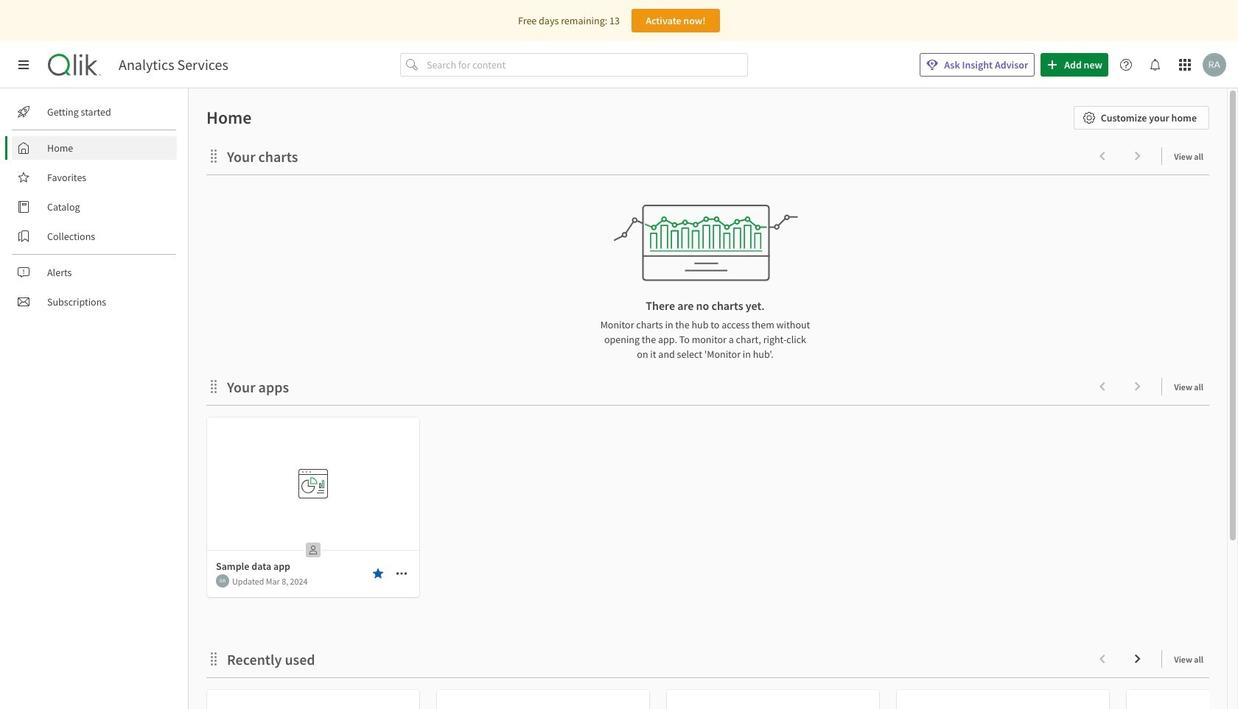 Task type: describe. For each thing, give the bounding box(es) containing it.
more actions image
[[396, 568, 408, 580]]

remove from favorites image
[[372, 568, 384, 580]]

Search for content text field
[[424, 53, 748, 77]]

1 vertical spatial move collection image
[[206, 652, 221, 667]]

ruby anderson image
[[1203, 53, 1227, 77]]

0 vertical spatial move collection image
[[206, 379, 221, 394]]

move collection image
[[206, 149, 221, 163]]

close sidebar menu image
[[18, 59, 29, 71]]

ruby anderson element
[[216, 575, 229, 588]]



Task type: locate. For each thing, give the bounding box(es) containing it.
main content
[[183, 88, 1238, 710]]

move collection image
[[206, 379, 221, 394], [206, 652, 221, 667]]

navigation pane element
[[0, 94, 188, 320]]

ruby anderson image
[[216, 575, 229, 588]]

analytics services element
[[119, 56, 228, 74]]



Task type: vqa. For each thing, say whether or not it's contained in the screenshot.
Navigation Pane element
yes



